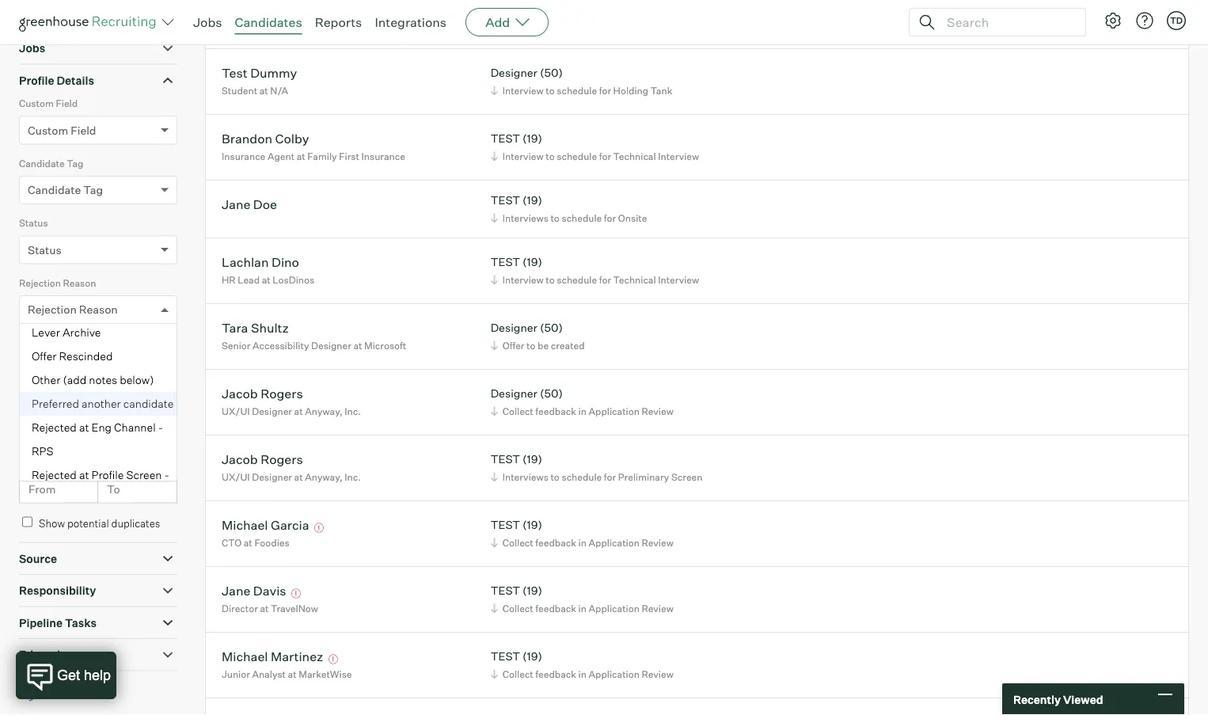 Task type: locate. For each thing, give the bounding box(es) containing it.
0 horizontal spatial -
[[158, 421, 163, 435]]

rejected inside the rejected at eng channel - rps
[[32, 421, 77, 435]]

2 test from the top
[[491, 132, 520, 145]]

3 test (19) collect feedback in application review from the top
[[491, 584, 674, 614]]

at inside brandon colby insurance agent at family first insurance
[[297, 150, 305, 162]]

interview inside designer (50) interview to schedule for holding tank
[[503, 84, 544, 96]]

0 vertical spatial on
[[56, 397, 68, 408]]

interviews inside test (19) interviews to schedule for onsite
[[503, 212, 549, 224]]

schedule up test (19) interviews to schedule for onsite
[[557, 150, 597, 162]]

n/a
[[270, 84, 288, 96]]

4 feedback from the top
[[536, 602, 577, 614]]

at down martinez
[[288, 668, 297, 680]]

1 vertical spatial tag
[[83, 183, 103, 197]]

at left n/a
[[259, 84, 268, 96]]

1 technical from the top
[[613, 150, 656, 162]]

1 feedback from the top
[[536, 19, 577, 31]]

interview to schedule for technical interview link for colby
[[488, 149, 703, 164]]

designer up 'offer to be created' link
[[491, 321, 538, 335]]

at right manager
[[263, 19, 272, 31]]

lever archive option
[[20, 321, 177, 345]]

profile left details
[[19, 73, 54, 87]]

3 in from the top
[[579, 537, 587, 549]]

3 (50) from the top
[[540, 387, 563, 400]]

candidate tag down custom field element
[[19, 157, 84, 169]]

3 review from the top
[[642, 537, 674, 549]]

tara
[[222, 320, 248, 336]]

to for jacob rogers
[[551, 471, 560, 483]]

2 vertical spatial (50)
[[540, 387, 563, 400]]

2 rejected from the top
[[32, 468, 77, 482]]

1 jacob rogers link from the top
[[222, 385, 303, 404]]

6 (19) from the top
[[523, 518, 542, 532]]

for left preliminary
[[604, 471, 616, 483]]

insurance down brandon
[[222, 150, 266, 162]]

custom
[[19, 98, 54, 109], [28, 123, 68, 137]]

1 vertical spatial profile
[[91, 468, 124, 482]]

lachlan dino link
[[222, 254, 299, 272]]

at left microsoft
[[354, 339, 362, 351]]

2 test (19) interview to schedule for technical interview from the top
[[491, 255, 699, 286]]

test for insurance agent at family first insurance
[[491, 132, 520, 145]]

ux/ui for test (19)
[[222, 471, 250, 483]]

rejected at profile screen - university option
[[20, 463, 177, 511]]

interviews inside test (19) interviews to schedule for preliminary screen
[[503, 471, 549, 483]]

designer down accessibility
[[252, 405, 292, 417]]

to for test dummy
[[546, 84, 555, 96]]

(50) inside 'designer (50) collect feedback in application review'
[[540, 387, 563, 400]]

candidate tag
[[19, 157, 84, 169], [28, 183, 103, 197]]

0 vertical spatial technical
[[613, 150, 656, 162]]

1 test (19) interview to schedule for technical interview from the top
[[491, 132, 699, 162]]

(50) inside designer (50) offer to be created
[[540, 321, 563, 335]]

none field inside rejection reason element
[[28, 296, 32, 323]]

reason down status element
[[63, 277, 96, 289]]

interview for brandon colby
[[503, 150, 544, 162]]

dummy
[[250, 65, 297, 81]]

michael
[[222, 517, 268, 533], [222, 648, 268, 664]]

0 vertical spatial jacob rogers ux/ui designer at anyway, inc.
[[222, 385, 361, 417]]

2 interview to schedule for technical interview link from the top
[[488, 272, 703, 287]]

ux/ui down senior
[[222, 405, 250, 417]]

1 rogers from the top
[[261, 385, 303, 401]]

2 jacob rogers link from the top
[[222, 451, 303, 469]]

marketwise
[[274, 19, 327, 31], [299, 668, 352, 680]]

3 feedback from the top
[[536, 537, 577, 549]]

1 vertical spatial jane
[[222, 583, 251, 598]]

1 rejected from the top
[[32, 421, 77, 435]]

1 interview to schedule for technical interview link from the top
[[488, 149, 703, 164]]

from down 'last activity'
[[29, 362, 56, 376]]

tag up status element
[[83, 183, 103, 197]]

1 horizontal spatial profile
[[91, 468, 124, 482]]

2 jane from the top
[[222, 583, 251, 598]]

rejected at profile screen - university
[[32, 468, 169, 506]]

interviews for test (19) interviews to schedule for onsite
[[503, 212, 549, 224]]

schedule
[[557, 84, 597, 96], [557, 150, 597, 162], [562, 212, 602, 224], [557, 274, 597, 286], [562, 471, 602, 483]]

test for manager at marketwise
[[491, 0, 520, 14]]

on right hired on the left bottom of page
[[46, 456, 59, 468]]

for for colby
[[599, 150, 611, 162]]

1 horizontal spatial screen
[[672, 471, 703, 483]]

1 jacob rogers ux/ui designer at anyway, inc. from the top
[[222, 385, 361, 417]]

at inside "tara shultz senior accessibility designer at microsoft"
[[354, 339, 362, 351]]

2 to from the top
[[107, 422, 120, 436]]

status
[[19, 217, 48, 229], [28, 243, 62, 257]]

jane up director
[[222, 583, 251, 598]]

1 vertical spatial to
[[107, 422, 120, 436]]

rogers down accessibility
[[261, 385, 303, 401]]

test (19) interview to schedule for technical interview down interviews to schedule for onsite link
[[491, 255, 699, 286]]

rejected for university
[[32, 468, 77, 482]]

1 from from the top
[[29, 362, 56, 376]]

0 vertical spatial candidate
[[19, 157, 65, 169]]

1 (19) from the top
[[523, 0, 542, 14]]

2 (50) from the top
[[540, 321, 563, 335]]

reports link
[[315, 14, 362, 30]]

from down hired on
[[29, 482, 56, 496]]

schedule down interviews to schedule for onsite link
[[557, 274, 597, 286]]

jacob up michael garcia
[[222, 451, 258, 467]]

jacob rogers ux/ui designer at anyway, inc. for test
[[222, 451, 361, 483]]

candidate up status element
[[28, 183, 81, 197]]

schedule for colby
[[557, 150, 597, 162]]

rejected down the preferred
[[32, 421, 77, 435]]

1 vertical spatial -
[[164, 468, 169, 482]]

schedule for dino
[[557, 274, 597, 286]]

at up university
[[79, 468, 89, 482]]

review for foodies
[[642, 537, 674, 549]]

designer right accessibility
[[311, 339, 351, 351]]

0 vertical spatial rejected
[[32, 421, 77, 435]]

reset filters button
[[19, 679, 114, 709]]

michael up cto at foodies
[[222, 517, 268, 533]]

candidate down custom field element
[[19, 157, 65, 169]]

jacob rogers link for designer
[[222, 385, 303, 404]]

jobs up "profile details"
[[19, 41, 45, 55]]

2 vertical spatial to
[[107, 482, 120, 496]]

test inside test (19) interviews to schedule for preliminary screen
[[491, 452, 520, 466]]

0 horizontal spatial insurance
[[222, 150, 266, 162]]

1 review from the top
[[642, 19, 674, 31]]

1 horizontal spatial offer
[[503, 339, 525, 351]]

below)
[[120, 373, 154, 387]]

3 to from the top
[[107, 482, 120, 496]]

1 vertical spatial test (19) interview to schedule for technical interview
[[491, 255, 699, 286]]

1 vertical spatial from
[[29, 422, 56, 436]]

jacob rogers ux/ui designer at anyway, inc.
[[222, 385, 361, 417], [222, 451, 361, 483]]

jacob rogers ux/ui designer at anyway, inc. up garcia
[[222, 451, 361, 483]]

cto at foodies
[[222, 537, 290, 549]]

last activity
[[19, 337, 75, 349]]

last
[[19, 337, 39, 349]]

1 ux/ui from the top
[[222, 405, 250, 417]]

technical down onsite
[[613, 274, 656, 286]]

1 horizontal spatial insurance
[[362, 150, 405, 162]]

- inside the rejected at eng channel - rps
[[158, 421, 163, 435]]

1 vertical spatial inc.
[[345, 471, 361, 483]]

dino
[[272, 254, 299, 270]]

schedule for rogers
[[562, 471, 602, 483]]

to for brandon colby
[[546, 150, 555, 162]]

1 jacob from the top
[[222, 385, 258, 401]]

0 vertical spatial (50)
[[540, 66, 563, 80]]

3 (19) from the top
[[523, 193, 542, 207]]

other (add notes below) option
[[20, 368, 177, 392]]

1 vertical spatial technical
[[613, 274, 656, 286]]

feedback for manager at marketwise
[[536, 19, 577, 31]]

michael martinez
[[222, 648, 323, 664]]

for left holding
[[599, 84, 611, 96]]

7 (19) from the top
[[523, 584, 542, 598]]

test
[[222, 65, 248, 81]]

2 interviews from the top
[[503, 471, 549, 483]]

feedback inside 'designer (50) collect feedback in application review'
[[536, 405, 577, 417]]

jacob down senior
[[222, 385, 258, 401]]

rejected inside rejected at profile screen - university
[[32, 468, 77, 482]]

profile down rejected at eng channel - rps option
[[91, 468, 124, 482]]

offer left be
[[503, 339, 525, 351]]

hired
[[19, 456, 44, 468]]

1 vertical spatial anyway,
[[305, 471, 343, 483]]

4 in from the top
[[579, 602, 587, 614]]

candidates link
[[235, 14, 302, 30]]

junior
[[222, 668, 250, 680]]

1 jane from the top
[[222, 196, 251, 212]]

first
[[339, 150, 360, 162]]

(19) for cto at foodies
[[523, 518, 542, 532]]

other (add notes below)
[[32, 373, 154, 387]]

2 collect feedback in application review link from the top
[[488, 404, 678, 419]]

1 michael from the top
[[222, 517, 268, 533]]

0 vertical spatial from
[[29, 362, 56, 376]]

field
[[56, 98, 78, 109], [71, 123, 96, 137]]

feedback
[[536, 19, 577, 31], [536, 405, 577, 417], [536, 537, 577, 549], [536, 602, 577, 614], [536, 668, 577, 680]]

0 vertical spatial inc.
[[345, 405, 361, 417]]

0 horizontal spatial profile
[[19, 73, 54, 87]]

test inside test (19) interviews to schedule for onsite
[[491, 193, 520, 207]]

4 collect feedback in application review link from the top
[[488, 601, 678, 616]]

rogers up garcia
[[261, 451, 303, 467]]

reason up "lever archive" option
[[79, 303, 118, 317]]

offer down 'last activity'
[[32, 349, 57, 363]]

jacob rogers link
[[222, 385, 303, 404], [222, 451, 303, 469]]

at right lead in the left of the page
[[262, 274, 271, 286]]

jacob rogers ux/ui designer at anyway, inc. down accessibility
[[222, 385, 361, 417]]

0 vertical spatial custom field
[[19, 98, 78, 109]]

1 vertical spatial jacob rogers link
[[222, 451, 303, 469]]

2 in from the top
[[579, 405, 587, 417]]

another
[[82, 397, 121, 411]]

jacob rogers link up michael garcia
[[222, 451, 303, 469]]

0 vertical spatial jacob rogers link
[[222, 385, 303, 404]]

schedule inside designer (50) interview to schedule for holding tank
[[557, 84, 597, 96]]

application for manager at marketwise
[[589, 19, 640, 31]]

designer (50) offer to be created
[[491, 321, 585, 351]]

interview to schedule for technical interview link
[[488, 149, 703, 164], [488, 272, 703, 287]]

1 vertical spatial rogers
[[261, 451, 303, 467]]

tasks
[[65, 616, 97, 630]]

application for cto at foodies
[[589, 537, 640, 549]]

1 interviews from the top
[[503, 212, 549, 224]]

for left onsite
[[604, 212, 616, 224]]

lachlan
[[222, 254, 269, 270]]

1 vertical spatial jobs
[[19, 41, 45, 55]]

rogers for test
[[261, 451, 303, 467]]

designer up michael garcia
[[252, 471, 292, 483]]

rejected up university
[[32, 468, 77, 482]]

1 vertical spatial reason
[[79, 303, 118, 317]]

in inside 'designer (50) collect feedback in application review'
[[579, 405, 587, 417]]

review for marketwise
[[642, 19, 674, 31]]

2 rogers from the top
[[261, 451, 303, 467]]

candidate tag up status element
[[28, 183, 103, 197]]

0 vertical spatial ux/ui
[[222, 405, 250, 417]]

2 (19) from the top
[[523, 132, 542, 145]]

- inside rejected at profile screen - university
[[164, 468, 169, 482]]

rejection reason
[[19, 277, 96, 289], [28, 303, 118, 317]]

-
[[158, 421, 163, 435], [164, 468, 169, 482]]

1 vertical spatial candidate
[[28, 183, 81, 197]]

on down (add
[[56, 397, 68, 408]]

1 test from the top
[[491, 0, 520, 14]]

doe
[[253, 196, 277, 212]]

0 vertical spatial jacob
[[222, 385, 258, 401]]

interview to schedule for technical interview link up test (19) interviews to schedule for onsite
[[488, 149, 703, 164]]

candidate
[[19, 157, 65, 169], [28, 183, 81, 197]]

integrations
[[375, 14, 447, 30]]

0 vertical spatial rogers
[[261, 385, 303, 401]]

on
[[56, 397, 68, 408], [46, 456, 59, 468]]

interview to schedule for technical interview link down interviews to schedule for onsite link
[[488, 272, 703, 287]]

4 collect from the top
[[503, 602, 534, 614]]

- down the 'candidate'
[[164, 468, 169, 482]]

3 collect feedback in application review link from the top
[[488, 535, 678, 550]]

(50) up interview to schedule for holding tank link
[[540, 66, 563, 80]]

for for dino
[[599, 274, 611, 286]]

1 anyway, from the top
[[305, 405, 343, 417]]

3 collect from the top
[[503, 537, 534, 549]]

2 review from the top
[[642, 405, 674, 417]]

custom field
[[19, 98, 78, 109], [28, 123, 96, 137]]

2 collect from the top
[[503, 405, 534, 417]]

2 technical from the top
[[613, 274, 656, 286]]

(50) for jacob rogers
[[540, 387, 563, 400]]

for inside test (19) interviews to schedule for preliminary screen
[[604, 471, 616, 483]]

0 horizontal spatial offer
[[32, 349, 57, 363]]

1 vertical spatial interview to schedule for technical interview link
[[488, 272, 703, 287]]

(50) inside designer (50) interview to schedule for holding tank
[[540, 66, 563, 80]]

(50) down be
[[540, 387, 563, 400]]

- for rejected at profile screen - university
[[164, 468, 169, 482]]

insurance right "first"
[[362, 150, 405, 162]]

activity
[[41, 337, 75, 349]]

2 jacob rogers ux/ui designer at anyway, inc. from the top
[[222, 451, 361, 483]]

schedule inside test (19) interviews to schedule for preliminary screen
[[562, 471, 602, 483]]

integrations link
[[375, 14, 447, 30]]

review for travelnow
[[642, 602, 674, 614]]

rogers
[[261, 385, 303, 401], [261, 451, 303, 467]]

anyway, down "tara shultz senior accessibility designer at microsoft"
[[305, 405, 343, 417]]

at inside test dummy student at n/a
[[259, 84, 268, 96]]

0 horizontal spatial screen
[[126, 468, 162, 482]]

from for hired
[[29, 482, 56, 496]]

at right cto
[[244, 537, 252, 549]]

(50)
[[540, 66, 563, 80], [540, 321, 563, 335], [540, 387, 563, 400]]

at down davis at the left of the page
[[260, 602, 269, 614]]

to inside test (19) interviews to schedule for preliminary screen
[[551, 471, 560, 483]]

2 vertical spatial from
[[29, 482, 56, 496]]

insurance
[[222, 150, 266, 162], [362, 150, 405, 162]]

jacob rogers link down accessibility
[[222, 385, 303, 404]]

archive
[[63, 326, 101, 340]]

5 collect feedback in application review link from the top
[[488, 667, 678, 682]]

1 in from the top
[[579, 19, 587, 31]]

1 vertical spatial (50)
[[540, 321, 563, 335]]

1 vertical spatial interviews
[[503, 471, 549, 483]]

anyway, up michael garcia has been in application review for more than 5 days image
[[305, 471, 343, 483]]

0 vertical spatial jobs
[[193, 14, 222, 30]]

to for applied on
[[107, 422, 120, 436]]

michael inside "link"
[[222, 648, 268, 664]]

at inside rejected at profile screen - university
[[79, 468, 89, 482]]

test for cto at foodies
[[491, 518, 520, 532]]

(19) for hr lead at losdinos
[[523, 255, 542, 269]]

1 horizontal spatial jobs
[[193, 14, 222, 30]]

michael for michael garcia
[[222, 517, 268, 533]]

at inside lachlan dino hr lead at losdinos
[[262, 274, 271, 286]]

profile details
[[19, 73, 94, 87]]

(50) up be
[[540, 321, 563, 335]]

to inside designer (50) interview to schedule for holding tank
[[546, 84, 555, 96]]

profile
[[19, 73, 54, 87], [91, 468, 124, 482]]

3 test from the top
[[491, 193, 520, 207]]

7 test from the top
[[491, 584, 520, 598]]

0 vertical spatial anyway,
[[305, 405, 343, 417]]

schedule left holding
[[557, 84, 597, 96]]

to for tara shultz
[[527, 339, 536, 351]]

application type
[[19, 9, 110, 23]]

5 collect from the top
[[503, 668, 534, 680]]

to for hired on
[[107, 482, 120, 496]]

application inside 'designer (50) collect feedback in application review'
[[589, 405, 640, 417]]

1 vertical spatial ux/ui
[[222, 471, 250, 483]]

jacob for test
[[222, 451, 258, 467]]

marketwise down the michael martinez has been in application review for more than 5 days image
[[299, 668, 352, 680]]

interview to schedule for holding tank link
[[488, 83, 677, 98]]

2 feedback from the top
[[536, 405, 577, 417]]

to for last activity
[[107, 362, 120, 376]]

2 jacob from the top
[[222, 451, 258, 467]]

designer inside designer (50) interview to schedule for holding tank
[[491, 66, 538, 80]]

add
[[486, 14, 510, 30]]

(19)
[[523, 0, 542, 14], [523, 132, 542, 145], [523, 193, 542, 207], [523, 255, 542, 269], [523, 452, 542, 466], [523, 518, 542, 532], [523, 584, 542, 598], [523, 650, 542, 663]]

0 vertical spatial to
[[107, 362, 120, 376]]

5 (19) from the top
[[523, 452, 542, 466]]

2 michael from the top
[[222, 648, 268, 664]]

marketwise down patricia garcia has been in application review for more than 5 days 'icon' at the left
[[274, 19, 327, 31]]

2 test (19) collect feedback in application review from the top
[[491, 518, 674, 549]]

None field
[[28, 296, 32, 323]]

screen
[[126, 468, 162, 482], [672, 471, 703, 483]]

1 vertical spatial candidate tag
[[28, 183, 103, 197]]

5 test from the top
[[491, 452, 520, 466]]

at down colby
[[297, 150, 305, 162]]

(19) for insurance agent at family first insurance
[[523, 132, 542, 145]]

greenhouse recruiting image
[[19, 13, 162, 32]]

3 from from the top
[[29, 482, 56, 496]]

2 from from the top
[[29, 422, 56, 436]]

losdinos
[[273, 274, 315, 286]]

test (19) interview to schedule for technical interview for dino
[[491, 255, 699, 286]]

test dummy link
[[222, 65, 297, 83]]

for inside designer (50) interview to schedule for holding tank
[[599, 84, 611, 96]]

1 vertical spatial jacob rogers ux/ui designer at anyway, inc.
[[222, 451, 361, 483]]

4 review from the top
[[642, 602, 674, 614]]

0 vertical spatial -
[[158, 421, 163, 435]]

jobs
[[193, 14, 222, 30], [19, 41, 45, 55]]

jane davis link
[[222, 583, 286, 601]]

anyway, for test
[[305, 471, 343, 483]]

1 inc. from the top
[[345, 405, 361, 417]]

schedule left onsite
[[562, 212, 602, 224]]

0 vertical spatial test (19) interview to schedule for technical interview
[[491, 132, 699, 162]]

4 (19) from the top
[[523, 255, 542, 269]]

designer inside 'designer (50) collect feedback in application review'
[[491, 387, 538, 400]]

(19) inside test (19) interviews to schedule for preliminary screen
[[523, 452, 542, 466]]

inc.
[[345, 405, 361, 417], [345, 471, 361, 483]]

feedback for director at travelnow
[[536, 602, 577, 614]]

to inside designer (50) offer to be created
[[527, 339, 536, 351]]

test for director at travelnow
[[491, 584, 520, 598]]

patricia garcia has been in application review for more than 5 days image
[[311, 5, 325, 15]]

0 vertical spatial michael
[[222, 517, 268, 533]]

at down accessibility
[[294, 405, 303, 417]]

0 vertical spatial interviews
[[503, 212, 549, 224]]

1 vertical spatial jacob
[[222, 451, 258, 467]]

tag down custom field element
[[67, 157, 84, 169]]

1 vertical spatial michael
[[222, 648, 268, 664]]

test (19) interview to schedule for technical interview
[[491, 132, 699, 162], [491, 255, 699, 286]]

test (19) interview to schedule for technical interview down interview to schedule for holding tank link
[[491, 132, 699, 162]]

1 to from the top
[[107, 362, 120, 376]]

to inside test (19) interviews to schedule for onsite
[[551, 212, 560, 224]]

designer inside "tara shultz senior accessibility designer at microsoft"
[[311, 339, 351, 351]]

offer inside offer rescinded option
[[32, 349, 57, 363]]

ux/ui
[[222, 405, 250, 417], [222, 471, 250, 483]]

0 vertical spatial rejection reason
[[19, 277, 96, 289]]

michael garcia has been in application review for more than 5 days image
[[312, 523, 326, 533]]

(50) for tara shultz
[[540, 321, 563, 335]]

filters
[[74, 687, 106, 701]]

for down interviews to schedule for onsite link
[[599, 274, 611, 286]]

technical up onsite
[[613, 150, 656, 162]]

designer down 'offer to be created' link
[[491, 387, 538, 400]]

source
[[19, 552, 57, 566]]

agent
[[268, 150, 295, 162]]

- right channel
[[158, 421, 163, 435]]

from up rps
[[29, 422, 56, 436]]

6 test from the top
[[491, 518, 520, 532]]

status element
[[19, 216, 177, 275]]

1 test (19) collect feedback in application review from the top
[[491, 0, 674, 31]]

at left eng
[[79, 421, 89, 435]]

0 vertical spatial jane
[[222, 196, 251, 212]]

in
[[579, 19, 587, 31], [579, 405, 587, 417], [579, 537, 587, 549], [579, 602, 587, 614], [579, 668, 587, 680]]

1 (50) from the top
[[540, 66, 563, 80]]

rejection
[[19, 277, 61, 289], [28, 303, 77, 317]]

jacob rogers ux/ui designer at anyway, inc. for designer
[[222, 385, 361, 417]]

0 vertical spatial interview to schedule for technical interview link
[[488, 149, 703, 164]]

1 horizontal spatial -
[[164, 468, 169, 482]]

jobs up test
[[193, 14, 222, 30]]

screen right preliminary
[[672, 471, 703, 483]]

at
[[263, 19, 272, 31], [259, 84, 268, 96], [297, 150, 305, 162], [262, 274, 271, 286], [354, 339, 362, 351], [294, 405, 303, 417], [79, 421, 89, 435], [79, 468, 89, 482], [294, 471, 303, 483], [244, 537, 252, 549], [260, 602, 269, 614], [288, 668, 297, 680]]

applied on
[[19, 397, 68, 408]]

screen down channel
[[126, 468, 162, 482]]

2 anyway, from the top
[[305, 471, 343, 483]]

interview for test dummy
[[503, 84, 544, 96]]

michael up junior
[[222, 648, 268, 664]]

1 collect from the top
[[503, 19, 534, 31]]

test (19) interview to schedule for technical interview for colby
[[491, 132, 699, 162]]

screen inside test (19) interviews to schedule for preliminary screen
[[672, 471, 703, 483]]

designer down add popup button
[[491, 66, 538, 80]]

student
[[222, 84, 257, 96]]

jane left doe at the top of page
[[222, 196, 251, 212]]

ux/ui up michael garcia
[[222, 471, 250, 483]]

for up test (19) interviews to schedule for onsite
[[599, 150, 611, 162]]

technical for lachlan dino
[[613, 274, 656, 286]]

2 ux/ui from the top
[[222, 471, 250, 483]]

4 test from the top
[[491, 255, 520, 269]]

1 collect feedback in application review link from the top
[[488, 17, 678, 32]]

1 vertical spatial on
[[46, 456, 59, 468]]

1 insurance from the left
[[222, 150, 266, 162]]

2 inc. from the top
[[345, 471, 361, 483]]

schedule left preliminary
[[562, 471, 602, 483]]

1 vertical spatial rejected
[[32, 468, 77, 482]]

applied
[[19, 397, 54, 408]]



Task type: describe. For each thing, give the bounding box(es) containing it.
in for manager at marketwise
[[579, 19, 587, 31]]

be
[[538, 339, 549, 351]]

collect for travelnow
[[503, 602, 534, 614]]

to for lachlan dino
[[546, 274, 555, 286]]

0 vertical spatial status
[[19, 217, 48, 229]]

pipeline
[[19, 616, 63, 630]]

senior
[[222, 339, 251, 351]]

0 vertical spatial marketwise
[[274, 19, 327, 31]]

michael garcia
[[222, 517, 309, 533]]

collect feedback in application review link for jane davis
[[488, 601, 678, 616]]

jane doe link
[[222, 196, 277, 214]]

jane for jane davis
[[222, 583, 251, 598]]

offer rescinded
[[32, 349, 113, 363]]

8 (19) from the top
[[523, 650, 542, 663]]

at up garcia
[[294, 471, 303, 483]]

reset filters
[[43, 687, 106, 701]]

director at travelnow
[[222, 602, 318, 614]]

1 vertical spatial custom
[[28, 123, 68, 137]]

on for hired on
[[46, 456, 59, 468]]

michael for michael martinez
[[222, 648, 268, 664]]

td
[[1170, 15, 1183, 26]]

university
[[32, 492, 83, 506]]

onsite
[[618, 212, 647, 224]]

anyway, for designer
[[305, 405, 343, 417]]

cto
[[222, 537, 242, 549]]

collect for marketwise
[[503, 19, 534, 31]]

shultz
[[251, 320, 289, 336]]

0 vertical spatial tag
[[67, 157, 84, 169]]

profile inside rejected at profile screen - university
[[91, 468, 124, 482]]

details
[[57, 73, 94, 87]]

lever archive
[[32, 326, 101, 340]]

designer inside designer (50) offer to be created
[[491, 321, 538, 335]]

test dummy student at n/a
[[222, 65, 297, 96]]

lachlan dino hr lead at losdinos
[[222, 254, 315, 286]]

pipeline tasks
[[19, 616, 97, 630]]

rogers for designer
[[261, 385, 303, 401]]

(19) for ux/ui designer at anyway, inc.
[[523, 452, 542, 466]]

1 vertical spatial status
[[28, 243, 62, 257]]

interview for lachlan dino
[[503, 274, 544, 286]]

brandon
[[222, 130, 272, 146]]

preliminary
[[618, 471, 669, 483]]

application for ux/ui designer at anyway, inc.
[[589, 405, 640, 417]]

(19) inside test (19) interviews to schedule for onsite
[[523, 193, 542, 207]]

michael garcia link
[[222, 517, 309, 535]]

1 vertical spatial custom field
[[28, 123, 96, 137]]

channel
[[114, 421, 156, 435]]

at inside the rejected at eng channel - rps
[[79, 421, 89, 435]]

interview to schedule for technical interview link for dino
[[488, 272, 703, 287]]

manager
[[222, 19, 261, 31]]

in for director at travelnow
[[579, 602, 587, 614]]

tara shultz senior accessibility designer at microsoft
[[222, 320, 406, 351]]

accessibility
[[253, 339, 309, 351]]

brandon colby insurance agent at family first insurance
[[222, 130, 405, 162]]

created
[[551, 339, 585, 351]]

rejected for rps
[[32, 421, 77, 435]]

hired on
[[19, 456, 59, 468]]

application for director at travelnow
[[589, 602, 640, 614]]

type
[[84, 9, 110, 23]]

rejected at eng channel - rps
[[32, 421, 163, 458]]

inc. for designer (50)
[[345, 405, 361, 417]]

5 in from the top
[[579, 668, 587, 680]]

candidate tag element
[[19, 156, 177, 216]]

1 vertical spatial rejection
[[28, 303, 77, 317]]

test (19) collect feedback in application review for marketwise
[[491, 0, 674, 31]]

td button
[[1167, 11, 1186, 30]]

jacob for designer
[[222, 385, 258, 401]]

interviews for test (19) interviews to schedule for preliminary screen
[[503, 471, 549, 483]]

0 vertical spatial field
[[56, 98, 78, 109]]

screen inside rejected at profile screen - university
[[126, 468, 162, 482]]

1 vertical spatial rejection reason
[[28, 303, 118, 317]]

lead
[[238, 274, 260, 286]]

0 vertical spatial custom
[[19, 98, 54, 109]]

Search text field
[[943, 11, 1072, 34]]

rejected at eng channel - rps option
[[20, 416, 177, 463]]

5 feedback from the top
[[536, 668, 577, 680]]

from for applied
[[29, 422, 56, 436]]

responsibility
[[19, 584, 96, 598]]

review inside 'designer (50) collect feedback in application review'
[[642, 405, 674, 417]]

recently
[[1014, 692, 1061, 706]]

tank
[[651, 84, 673, 96]]

0 vertical spatial rejection
[[19, 277, 61, 289]]

test (19) collect feedback in application review for travelnow
[[491, 584, 674, 614]]

offer rescinded option
[[20, 345, 177, 368]]

5 review from the top
[[642, 668, 674, 680]]

microsoft
[[364, 339, 406, 351]]

1 vertical spatial field
[[71, 123, 96, 137]]

jane davis has been in application review for more than 5 days image
[[289, 589, 303, 598]]

0 horizontal spatial jobs
[[19, 41, 45, 55]]

schedule for dummy
[[557, 84, 597, 96]]

candidate
[[123, 397, 174, 411]]

for for rogers
[[604, 471, 616, 483]]

(50) for test dummy
[[540, 66, 563, 80]]

collect feedback in application review link for michael martinez
[[488, 667, 678, 682]]

for inside test (19) interviews to schedule for onsite
[[604, 212, 616, 224]]

recently viewed
[[1014, 692, 1104, 706]]

viewed
[[1064, 692, 1104, 706]]

jane davis
[[222, 583, 286, 598]]

colby
[[275, 130, 309, 146]]

test (19) interviews to schedule for onsite
[[491, 193, 647, 224]]

hr
[[222, 274, 236, 286]]

rescinded
[[59, 349, 113, 363]]

collect feedback in application review link for michael garcia
[[488, 535, 678, 550]]

reset
[[43, 687, 72, 701]]

(19) for manager at marketwise
[[523, 0, 542, 14]]

travelnow
[[271, 602, 318, 614]]

technical for brandon colby
[[613, 150, 656, 162]]

collect inside 'designer (50) collect feedback in application review'
[[503, 405, 534, 417]]

custom field element
[[19, 96, 177, 156]]

on for applied on
[[56, 397, 68, 408]]

8 test from the top
[[491, 650, 520, 663]]

for for dummy
[[599, 84, 611, 96]]

test (19) collect feedback in application review for foodies
[[491, 518, 674, 549]]

from for last
[[29, 362, 56, 376]]

interviews to schedule for onsite link
[[488, 210, 651, 225]]

preferred another candidate option
[[20, 392, 177, 416]]

tara shultz link
[[222, 320, 289, 338]]

rejection reason element
[[19, 0, 177, 606]]

1 vertical spatial marketwise
[[299, 668, 352, 680]]

designer (50) interview to schedule for holding tank
[[491, 66, 673, 96]]

td button
[[1164, 8, 1190, 33]]

brandon colby link
[[222, 130, 309, 149]]

jane for jane doe
[[222, 196, 251, 212]]

show
[[39, 517, 65, 530]]

foodies
[[255, 537, 290, 549]]

reports
[[315, 14, 362, 30]]

holding
[[613, 84, 649, 96]]

jane doe
[[222, 196, 277, 212]]

add button
[[466, 8, 549, 36]]

director
[[222, 602, 258, 614]]

collect for foodies
[[503, 537, 534, 549]]

other
[[32, 373, 60, 387]]

notes
[[89, 373, 117, 387]]

preferred another candidate
[[32, 397, 174, 411]]

0 vertical spatial candidate tag
[[19, 157, 84, 169]]

schedule inside test (19) interviews to schedule for onsite
[[562, 212, 602, 224]]

rps
[[32, 444, 53, 458]]

Show potential duplicates checkbox
[[22, 517, 32, 527]]

0 vertical spatial reason
[[63, 277, 96, 289]]

martinez
[[271, 648, 323, 664]]

jobs link
[[193, 14, 222, 30]]

duplicates
[[111, 517, 160, 530]]

potential
[[67, 517, 109, 530]]

preferred
[[32, 397, 79, 411]]

test (19) interviews to schedule for preliminary screen
[[491, 452, 703, 483]]

michael martinez link
[[222, 648, 323, 667]]

configure image
[[1104, 11, 1123, 30]]

candidates
[[235, 14, 302, 30]]

junior analyst at marketwise
[[222, 668, 352, 680]]

michael martinez has been in application review for more than 5 days image
[[326, 655, 340, 664]]

offer to be created link
[[488, 338, 589, 353]]

offer inside designer (50) offer to be created
[[503, 339, 525, 351]]

- for rejected at eng channel - rps
[[158, 421, 163, 435]]

interviews to schedule for preliminary screen link
[[488, 469, 707, 484]]

test for hr lead at losdinos
[[491, 255, 520, 269]]

feedback for cto at foodies
[[536, 537, 577, 549]]

ux/ui for designer (50)
[[222, 405, 250, 417]]

inc. for test (19)
[[345, 471, 361, 483]]

eng
[[91, 421, 112, 435]]

test for ux/ui designer at anyway, inc.
[[491, 452, 520, 466]]

(19) for director at travelnow
[[523, 584, 542, 598]]

2 insurance from the left
[[362, 150, 405, 162]]

garcia
[[271, 517, 309, 533]]

jacob rogers link for test
[[222, 451, 303, 469]]

in for cto at foodies
[[579, 537, 587, 549]]

lever
[[32, 326, 60, 340]]

0 vertical spatial profile
[[19, 73, 54, 87]]

4 test (19) collect feedback in application review from the top
[[491, 650, 674, 680]]

(add
[[63, 373, 86, 387]]



Task type: vqa. For each thing, say whether or not it's contained in the screenshot.
Test
yes



